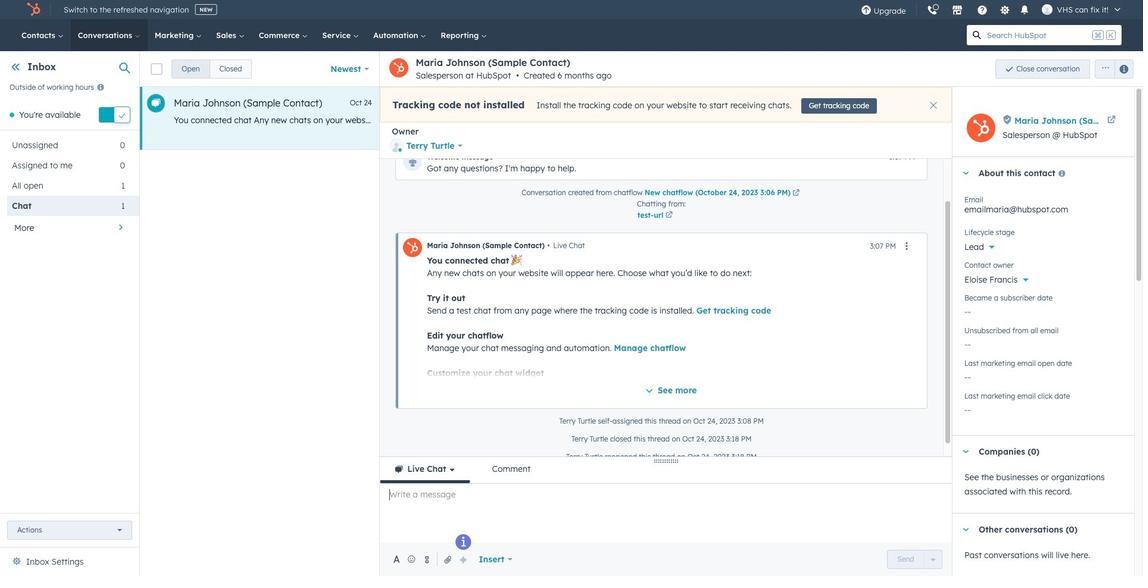 Task type: locate. For each thing, give the bounding box(es) containing it.
0 horizontal spatial group
[[172, 59, 252, 78]]

0 vertical spatial -- text field
[[965, 301, 1123, 320]]

0 vertical spatial caret image
[[963, 172, 970, 175]]

2 -- text field from the top
[[965, 366, 1123, 385]]

1 -- text field from the top
[[965, 334, 1123, 353]]

group
[[172, 59, 252, 78], [1091, 59, 1134, 78], [888, 550, 943, 570]]

menu
[[855, 0, 1129, 20]]

live chat from maria johnson (sample contact) with context you connected chat
any new chats on your website will appear here. choose what you'd like to do next:

try it out 
send a test chat from any page where the tracking code is installed: https://app.hubs row
[[140, 87, 955, 150]]

main content
[[140, 51, 1144, 577]]

None button
[[172, 59, 210, 78], [209, 59, 252, 78], [172, 59, 210, 78], [209, 59, 252, 78]]

1 vertical spatial caret image
[[963, 451, 970, 454]]

you're available image
[[10, 113, 14, 117]]

2 caret image from the top
[[963, 451, 970, 454]]

-- text field
[[965, 334, 1123, 353], [965, 366, 1123, 385]]

1 vertical spatial -- text field
[[965, 399, 1123, 418]]

marketplaces image
[[952, 5, 963, 16]]

link opens in a new window image
[[666, 210, 673, 221], [666, 212, 673, 219]]

1 horizontal spatial group
[[888, 550, 943, 570]]

1 link opens in a new window image from the top
[[666, 210, 673, 221]]

0 vertical spatial -- text field
[[965, 334, 1123, 353]]

alert
[[380, 87, 953, 123]]

Search HubSpot search field
[[988, 25, 1091, 45]]

link opens in a new window image
[[793, 188, 800, 199], [793, 190, 800, 197]]

caret image
[[963, 172, 970, 175], [963, 451, 970, 454]]

caret image
[[963, 529, 970, 532]]

close image
[[931, 102, 938, 109]]

-- text field
[[965, 301, 1123, 320], [965, 399, 1123, 418]]

1 vertical spatial -- text field
[[965, 366, 1123, 385]]



Task type: vqa. For each thing, say whether or not it's contained in the screenshot.
first the you from the right
no



Task type: describe. For each thing, give the bounding box(es) containing it.
2 link opens in a new window image from the top
[[666, 212, 673, 219]]

2 horizontal spatial group
[[1091, 59, 1134, 78]]

2 -- text field from the top
[[965, 399, 1123, 418]]

1 caret image from the top
[[963, 172, 970, 175]]

2 link opens in a new window image from the top
[[793, 190, 800, 197]]

1 -- text field from the top
[[965, 301, 1123, 320]]

1 link opens in a new window image from the top
[[793, 188, 800, 199]]

jer mill image
[[1042, 4, 1053, 15]]



